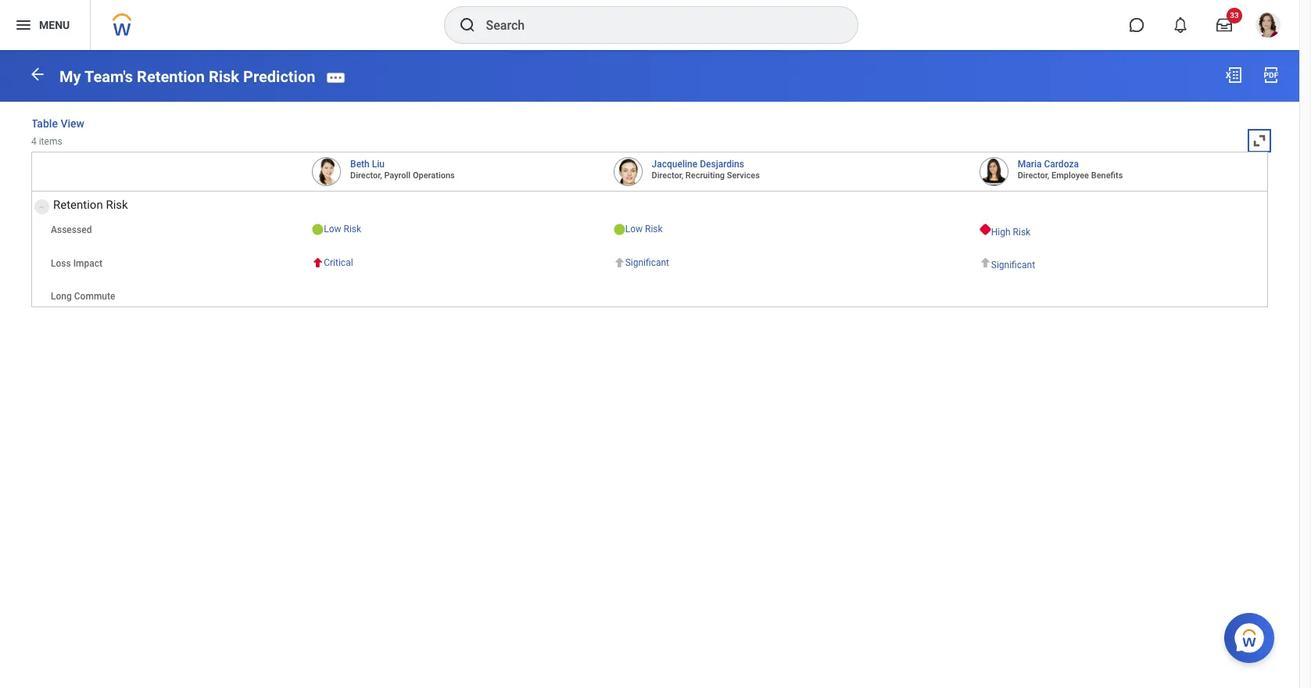 Task type: locate. For each thing, give the bounding box(es) containing it.
director, down jacqueline
[[652, 170, 684, 180]]

retention
[[137, 67, 205, 86], [53, 198, 103, 212]]

low risk
[[324, 223, 361, 234], [626, 223, 663, 234]]

director, down maria
[[1018, 170, 1050, 180]]

risk for this worker has a high retention risk - immediate action needed. icon
[[1014, 226, 1031, 237]]

retention risk
[[53, 198, 128, 212]]

search image
[[458, 16, 477, 34]]

table
[[31, 117, 58, 130]]

Search Workday  search field
[[486, 8, 826, 42]]

table view
[[31, 117, 84, 130]]

1 low risk from the left
[[324, 223, 361, 234]]

high risk
[[992, 226, 1031, 237]]

view printable version (pdf) image
[[1263, 66, 1281, 84]]

1 horizontal spatial significant
[[992, 260, 1036, 271]]

jacqueline desjardins
[[652, 158, 745, 169]]

risk for this worker has low retention risk. image
[[645, 223, 663, 234]]

significant link
[[626, 254, 670, 268], [992, 257, 1036, 271]]

profile logan mcneil image
[[1256, 13, 1281, 41]]

33
[[1231, 11, 1240, 20]]

2 low from the left
[[626, 223, 643, 234]]

this worker has a high retention risk - immediate action needed. image
[[980, 223, 992, 235]]

1 horizontal spatial the loss of this employee would be moderate or significant to the organization. element
[[980, 257, 1262, 282]]

risk right this worker has low retention risk. icon
[[344, 223, 361, 234]]

the loss of this employee would be moderate or significant to the organization. image
[[980, 257, 992, 269]]

low risk up critical 'link'
[[324, 223, 361, 234]]

team's
[[84, 67, 133, 86]]

2 horizontal spatial director,
[[1018, 170, 1050, 180]]

0 horizontal spatial significant
[[626, 257, 670, 268]]

significant link down this worker has low retention risk. image
[[626, 254, 670, 268]]

loss impact
[[51, 258, 103, 269]]

my
[[59, 67, 81, 86]]

1 horizontal spatial low risk
[[626, 223, 663, 234]]

low
[[324, 223, 342, 234], [626, 223, 643, 234]]

0 vertical spatial retention
[[137, 67, 205, 86]]

risk
[[209, 67, 239, 86], [106, 198, 128, 212], [344, 223, 361, 234], [645, 223, 663, 234], [1014, 226, 1031, 237]]

commute
[[74, 291, 115, 302]]

1 this worker has low retention risk. element from the left
[[312, 220, 601, 245]]

the loss of this employee would be catastrophic or critical to the organization. element
[[312, 254, 601, 279]]

cardoza
[[1045, 158, 1079, 169]]

1 horizontal spatial director,
[[652, 170, 684, 180]]

0 horizontal spatial this worker has low retention risk. element
[[312, 220, 601, 245]]

this worker has low retention risk. element up the loss of this employee would be catastrophic or critical to the organization. element
[[312, 220, 601, 245]]

1 low risk link from the left
[[324, 220, 361, 234]]

jacqueline
[[652, 158, 698, 169]]

my team's retention risk prediction
[[59, 67, 316, 86]]

33 button
[[1208, 8, 1243, 42]]

1 horizontal spatial low risk link
[[626, 220, 663, 234]]

loss
[[51, 258, 71, 269]]

the loss of this employee would be moderate or significant to the organization. element
[[614, 254, 967, 279], [980, 257, 1262, 282]]

this worker has low retention risk. element
[[312, 220, 601, 245], [614, 220, 967, 245]]

0 horizontal spatial low
[[324, 223, 342, 234]]

2 this worker has low retention risk. element from the left
[[614, 220, 967, 245]]

this worker has low retention risk. element down services
[[614, 220, 967, 245]]

recruiting
[[686, 170, 725, 180]]

prediction
[[243, 67, 316, 86]]

low risk link up the loss of this employee would be moderate or significant to the organization. image
[[626, 220, 663, 234]]

long
[[51, 291, 72, 302]]

this worker has low retention risk. image
[[312, 223, 324, 235]]

low up critical 'link'
[[324, 223, 342, 234]]

retention up assessed at the top left
[[53, 198, 103, 212]]

low risk link up critical 'link'
[[324, 220, 361, 234]]

assessed
[[51, 224, 92, 235]]

risk right collapse icon
[[106, 198, 128, 212]]

my team's retention risk prediction link
[[59, 67, 316, 86]]

director,
[[351, 170, 382, 180], [652, 170, 684, 180], [1018, 170, 1050, 180]]

director, down beth liu
[[351, 170, 382, 180]]

maria cardoza link
[[1018, 155, 1079, 169]]

1 horizontal spatial retention
[[137, 67, 205, 86]]

1 low from the left
[[324, 223, 342, 234]]

1 horizontal spatial low
[[626, 223, 643, 234]]

high
[[992, 226, 1011, 237]]

significant link down high risk
[[992, 257, 1036, 271]]

inbox large image
[[1217, 17, 1233, 33]]

collapse image
[[35, 198, 45, 216]]

0 horizontal spatial the loss of this employee would be moderate or significant to the organization. element
[[614, 254, 967, 279]]

1 horizontal spatial this worker has low retention risk. element
[[614, 220, 967, 245]]

low risk link
[[324, 220, 361, 234], [626, 220, 663, 234]]

2 low risk from the left
[[626, 223, 663, 234]]

director, recruiting services
[[652, 170, 760, 180]]

risk right this worker has low retention risk. image
[[645, 223, 663, 234]]

1 vertical spatial retention
[[53, 198, 103, 212]]

2 director, from the left
[[652, 170, 684, 180]]

significant down this worker has low retention risk. image
[[626, 257, 670, 268]]

significant down high risk
[[992, 260, 1036, 271]]

column header
[[32, 152, 306, 191]]

payroll
[[384, 170, 411, 180]]

jacqueline desjardins link
[[652, 155, 745, 169]]

low risk up the loss of this employee would be moderate or significant to the organization. image
[[626, 223, 663, 234]]

2 low risk link from the left
[[626, 220, 663, 234]]

1 horizontal spatial significant link
[[992, 257, 1036, 271]]

low up the loss of this employee would be moderate or significant to the organization. image
[[626, 223, 643, 234]]

0 horizontal spatial director,
[[351, 170, 382, 180]]

0 horizontal spatial low risk
[[324, 223, 361, 234]]

director, for maria
[[1018, 170, 1050, 180]]

significant
[[626, 257, 670, 268], [992, 260, 1036, 271]]

retention right "team's"
[[137, 67, 205, 86]]

3 director, from the left
[[1018, 170, 1050, 180]]

notifications large image
[[1173, 17, 1189, 33]]

0 horizontal spatial low risk link
[[324, 220, 361, 234]]

1 director, from the left
[[351, 170, 382, 180]]

fullscreen image
[[1252, 132, 1269, 149]]

risk right high
[[1014, 226, 1031, 237]]

4
[[31, 136, 37, 147]]

significant for left significant link
[[626, 257, 670, 268]]



Task type: vqa. For each thing, say whether or not it's contained in the screenshot.
My Team's Review Ratings Summary's ...
no



Task type: describe. For each thing, give the bounding box(es) containing it.
the loss of this employee would be catastrophic or critical to the organization. image
[[312, 257, 324, 269]]

this worker has a high retention risk - immediate action needed. element
[[980, 223, 1262, 248]]

services
[[727, 170, 760, 180]]

0 horizontal spatial retention
[[53, 198, 103, 212]]

view
[[61, 117, 84, 130]]

high risk link
[[992, 223, 1031, 237]]

low risk link for this worker has low retention risk. icon
[[324, 220, 361, 234]]

menu button
[[0, 0, 90, 50]]

critical link
[[324, 254, 353, 268]]

director, for jacqueline
[[652, 170, 684, 180]]

operations
[[413, 170, 455, 180]]

low for low risk link related to this worker has low retention risk. icon
[[324, 223, 342, 234]]

the loss of this employee would be moderate or significant to the organization. image
[[614, 257, 626, 269]]

desjardins
[[700, 158, 745, 169]]

liu
[[372, 158, 385, 169]]

impact
[[73, 258, 103, 269]]

low risk for this worker has low retention risk. icon
[[324, 223, 361, 234]]

low risk link for this worker has low retention risk. image
[[626, 220, 663, 234]]

beth liu
[[351, 158, 385, 169]]

critical
[[324, 257, 353, 268]]

justify image
[[14, 16, 33, 34]]

0 horizontal spatial significant link
[[626, 254, 670, 268]]

benefits
[[1092, 170, 1124, 180]]

maria
[[1018, 158, 1042, 169]]

items
[[39, 136, 62, 147]]

4 items
[[31, 136, 62, 147]]

maria cardoza
[[1018, 158, 1079, 169]]

table view button
[[31, 116, 84, 132]]

significant for rightmost significant link
[[992, 260, 1036, 271]]

beth liu link
[[351, 155, 385, 169]]

low for low risk link related to this worker has low retention risk. image
[[626, 223, 643, 234]]

risk for this worker has low retention risk. icon
[[344, 223, 361, 234]]

risk left the prediction
[[209, 67, 239, 86]]

previous page image
[[28, 65, 47, 84]]

director, payroll operations
[[351, 170, 455, 180]]

menu
[[39, 18, 70, 31]]

my team's retention risk prediction main content
[[0, 50, 1300, 322]]

this worker has low retention risk. image
[[614, 223, 626, 235]]

director, for beth
[[351, 170, 382, 180]]

director, employee benefits
[[1018, 170, 1124, 180]]

employee
[[1052, 170, 1090, 180]]

low risk for this worker has low retention risk. image
[[626, 223, 663, 234]]

export to excel image
[[1225, 66, 1244, 84]]

beth
[[351, 158, 370, 169]]

column header inside my team's retention risk prediction main content
[[32, 152, 306, 191]]

long commute
[[51, 291, 115, 302]]



